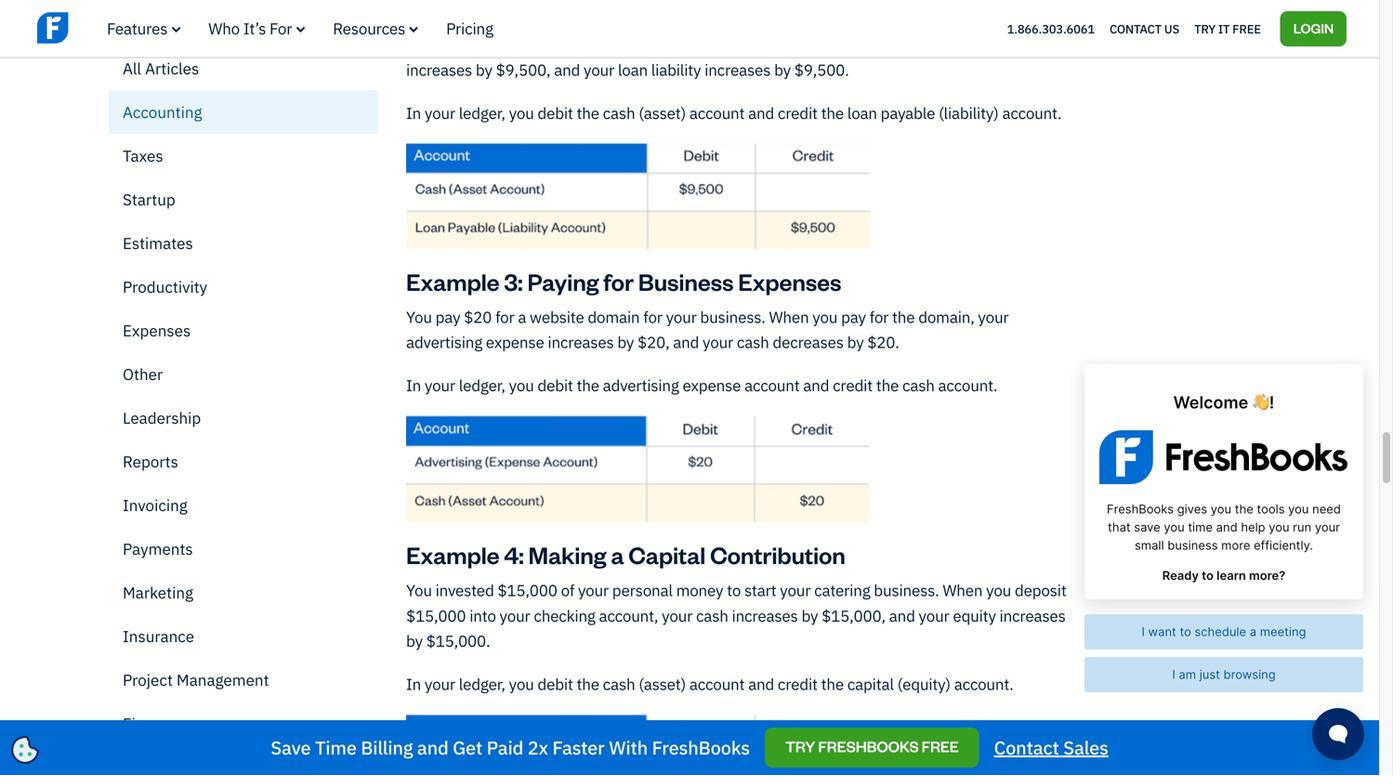 Task type: describe. For each thing, give the bounding box(es) containing it.
debit for in your ledger, you debit the advertising expense account and credit the cash account.
[[538, 375, 573, 396]]

and down decreases
[[804, 375, 830, 396]]

time
[[315, 736, 357, 760]]

2 vertical spatial account.
[[955, 674, 1014, 695]]

taxes link
[[109, 134, 378, 178]]

0 horizontal spatial expenses
[[123, 320, 191, 341]]

account for cash
[[745, 375, 800, 396]]

finance
[[123, 714, 178, 734]]

in your ledger, you debit the advertising expense account and credit the cash account.
[[406, 375, 998, 396]]

freshbooks logo image
[[37, 10, 181, 45]]

who
[[209, 18, 240, 39]]

when inside you invested $15,000 of your personal money to start your catering business. when you deposit $15,000 into your checking account, your cash increases by $15,000, and your equity increases by $15,000.
[[943, 580, 983, 601]]

for for $20
[[496, 307, 515, 327]]

$15,000,
[[822, 606, 886, 626]]

1 horizontal spatial expense
[[683, 375, 741, 396]]

save
[[271, 736, 311, 760]]

in your ledger, you debit the cash (asset) account and credit the capital (equity) account.
[[406, 674, 1014, 695]]

by left the $20,
[[618, 332, 634, 353]]

pricing link
[[446, 18, 493, 39]]

and inside you pay $20 for a website domain for your business. when you pay for the domain, your advertising expense increases by $20, and your cash decreases by $20.
[[673, 332, 699, 353]]

loan inside of $9,500. when you receive the money, your cash increases by $9,500, and your loan liability increases by $9,500.
[[618, 60, 648, 80]]

in for in your ledger, you debit the cash (asset) account and credit the loan payable (liability) account.
[[406, 103, 421, 123]]

account for capital
[[690, 674, 745, 695]]

contact us
[[1110, 21, 1180, 36]]

other
[[123, 364, 163, 384]]

features
[[107, 18, 168, 39]]

estimates link
[[109, 221, 378, 265]]

for for approved
[[530, 34, 550, 55]]

domain
[[588, 307, 640, 327]]

into
[[470, 606, 496, 626]]

0 vertical spatial $9,500.
[[680, 34, 735, 55]]

project
[[123, 670, 173, 690]]

management
[[177, 670, 269, 690]]

you for you are approved for a
[[406, 34, 432, 55]]

try for try it free
[[1195, 21, 1216, 36]]

capital
[[848, 674, 894, 695]]

deposit
[[1015, 580, 1067, 601]]

expenses link
[[109, 309, 378, 352]]

who it's for link
[[209, 18, 305, 39]]

you for in your ledger, you debit the cash (asset) account and credit the capital (equity) account.
[[509, 674, 534, 695]]

articles
[[145, 58, 199, 79]]

reports link
[[109, 440, 378, 484]]

cash inside of $9,500. when you receive the money, your cash increases by $9,500, and your loan liability increases by $9,500.
[[978, 34, 1011, 55]]

project management link
[[109, 658, 378, 702]]

features link
[[107, 18, 181, 39]]

1.866.303.6061 link
[[1008, 21, 1095, 36]]

cash inside you pay $20 for a website domain for your business. when you pay for the domain, your advertising expense increases by $20, and your cash decreases by $20.
[[737, 332, 770, 353]]

credit for cash
[[833, 375, 873, 396]]

accounting link
[[109, 90, 378, 134]]

try freshbooks free link
[[765, 728, 980, 768]]

you for of $9,500. when you receive the money, your cash increases by $9,500, and your loan liability increases by $9,500.
[[782, 34, 807, 55]]

ledger, for in your ledger, you debit the advertising expense account and credit the cash account.
[[459, 375, 506, 396]]

advertising inside you pay $20 for a website domain for your business. when you pay for the domain, your advertising expense increases by $20, and your cash decreases by $20.
[[406, 332, 483, 353]]

by down catering
[[802, 606, 819, 626]]

$20
[[464, 307, 492, 327]]

2 illustration: double-entry bookkeeping example image from the top
[[406, 416, 871, 523]]

pricing
[[446, 18, 493, 39]]

you pay $20 for a website domain for your business. when you pay for the domain, your advertising expense increases by $20, and your cash decreases by $20.
[[406, 307, 1009, 353]]

by up the in your ledger, you debit the cash (asset) account and credit the loan payable (liability) account.
[[775, 60, 791, 80]]

for
[[270, 18, 292, 39]]

(asset) for loan
[[639, 103, 686, 123]]

1 horizontal spatial expenses
[[739, 266, 842, 297]]

get
[[453, 736, 483, 760]]

freshbooks inside "link"
[[819, 737, 919, 756]]

business. inside you pay $20 for a website domain for your business. when you pay for the domain, your advertising expense increases by $20, and your cash decreases by $20.
[[701, 307, 766, 327]]

contact us link
[[1110, 17, 1180, 41]]

business
[[639, 266, 734, 297]]

cookie consent banner dialog
[[14, 547, 293, 762]]

resources
[[333, 18, 405, 39]]

increases inside you pay $20 for a website domain for your business. when you pay for the domain, your advertising expense increases by $20, and your cash decreases by $20.
[[548, 332, 614, 353]]

3:
[[504, 266, 523, 297]]

productivity
[[123, 277, 207, 297]]

startup
[[123, 189, 175, 210]]

approved
[[462, 34, 527, 55]]

domain,
[[919, 307, 975, 327]]

invested
[[436, 580, 494, 601]]

in your ledger, you debit the cash (asset) account and credit the loan payable (liability) account.
[[406, 103, 1062, 123]]

credit for capital
[[778, 674, 818, 695]]

of $9,500. when you receive the money, your cash increases by $9,500, and your loan liability increases by $9,500.
[[406, 34, 1011, 80]]

debit for in your ledger, you debit the cash (asset) account and credit the loan payable (liability) account.
[[538, 103, 573, 123]]

faster
[[553, 736, 605, 760]]

billing
[[361, 736, 413, 760]]

cookie preferences image
[[11, 736, 39, 764]]

capital
[[629, 539, 706, 570]]

credit for loan
[[778, 103, 818, 123]]

to
[[727, 580, 741, 601]]

debit for in your ledger, you debit the cash (asset) account and credit the capital (equity) account.
[[538, 674, 573, 695]]

finance link
[[109, 702, 378, 746]]

1 horizontal spatial $15,000
[[498, 580, 558, 601]]

invoicing
[[123, 495, 188, 516]]

increases down are
[[406, 60, 472, 80]]

leadership
[[123, 408, 201, 428]]

a for $20
[[518, 307, 527, 327]]

the inside of $9,500. when you receive the money, your cash increases by $9,500, and your loan liability increases by $9,500.
[[864, 34, 887, 55]]

example 3: paying for business expenses
[[406, 266, 842, 297]]

decreases
[[773, 332, 844, 353]]

for for paying
[[604, 266, 634, 297]]

personal
[[613, 580, 673, 601]]

of inside you invested $15,000 of your personal money to start your catering business. when you deposit $15,000 into your checking account, your cash increases by $15,000, and your equity increases by $15,000.
[[561, 580, 575, 601]]

and down of $9,500. when you receive the money, your cash increases by $9,500, and your loan liability increases by $9,500.
[[749, 103, 775, 123]]

money
[[677, 580, 724, 601]]

for up the $20,
[[644, 307, 663, 327]]

marketing
[[123, 583, 193, 603]]

$15,000.
[[426, 631, 490, 652]]

reports
[[123, 451, 178, 472]]

contribution
[[710, 539, 846, 570]]

login
[[1294, 19, 1334, 36]]

startup link
[[109, 178, 378, 221]]

by left $15,000. on the left of the page
[[406, 631, 423, 652]]

save time billing and get paid 2x faster with freshbooks
[[271, 736, 750, 760]]

when inside you pay $20 for a website domain for your business. when you pay for the domain, your advertising expense increases by $20, and your cash decreases by $20.
[[769, 307, 809, 327]]

marketing link
[[109, 571, 378, 615]]

contact sales link
[[995, 735, 1109, 761]]

paying
[[528, 266, 599, 297]]

catering
[[815, 580, 871, 601]]

all
[[123, 58, 141, 79]]

(asset) for capital
[[639, 674, 686, 695]]

contact for contact us
[[1110, 21, 1162, 36]]

liability
[[652, 60, 701, 80]]

it's
[[243, 18, 266, 39]]

with
[[609, 736, 648, 760]]

you invested $15,000 of your personal money to start your catering business. when you deposit $15,000 into your checking account, your cash increases by $15,000, and your equity increases by $15,000.
[[406, 580, 1067, 652]]



Task type: locate. For each thing, give the bounding box(es) containing it.
0 horizontal spatial a
[[518, 307, 527, 327]]

pay up decreases
[[842, 307, 866, 327]]

0 vertical spatial a
[[553, 34, 561, 55]]

0 horizontal spatial $15,000
[[406, 606, 466, 626]]

credit down "receive"
[[778, 103, 818, 123]]

example
[[406, 266, 500, 297], [406, 539, 500, 570]]

website
[[530, 307, 584, 327]]

1 horizontal spatial pay
[[842, 307, 866, 327]]

example for example 3: paying for business expenses
[[406, 266, 500, 297]]

you down $9,500,
[[509, 103, 534, 123]]

are
[[436, 34, 458, 55]]

1 horizontal spatial advertising
[[603, 375, 679, 396]]

a up personal
[[611, 539, 624, 570]]

when inside of $9,500. when you receive the money, your cash increases by $9,500, and your loan liability increases by $9,500.
[[738, 34, 778, 55]]

expenses up decreases
[[739, 266, 842, 297]]

pay
[[436, 307, 461, 327], [842, 307, 866, 327]]

0 vertical spatial illustration: double-entry bookkeeping example image
[[406, 144, 871, 250]]

account down decreases
[[745, 375, 800, 396]]

project management
[[123, 670, 269, 690]]

0 horizontal spatial of
[[561, 580, 575, 601]]

increases down website
[[548, 332, 614, 353]]

(equity)
[[898, 674, 951, 695]]

1 horizontal spatial $9,500.
[[795, 60, 849, 80]]

expenses down productivity
[[123, 320, 191, 341]]

you for in your ledger, you debit the advertising expense account and credit the cash account.
[[509, 375, 534, 396]]

by
[[476, 60, 493, 80], [775, 60, 791, 80], [618, 332, 634, 353], [848, 332, 864, 353], [802, 606, 819, 626], [406, 631, 423, 652]]

0 vertical spatial free
[[1233, 21, 1262, 36]]

when up the in your ledger, you debit the cash (asset) account and credit the loan payable (liability) account.
[[738, 34, 778, 55]]

expenses
[[739, 266, 842, 297], [123, 320, 191, 341]]

1 vertical spatial expenses
[[123, 320, 191, 341]]

2 example from the top
[[406, 539, 500, 570]]

you inside you invested $15,000 of your personal money to start your catering business. when you deposit $15,000 into your checking account, your cash increases by $15,000, and your equity increases by $15,000.
[[406, 580, 432, 601]]

start
[[745, 580, 777, 601]]

0 vertical spatial example
[[406, 266, 500, 297]]

you inside you invested $15,000 of your personal money to start your catering business. when you deposit $15,000 into your checking account, your cash increases by $15,000, and your equity increases by $15,000.
[[987, 580, 1012, 601]]

1 illustration: double-entry bookkeeping example image from the top
[[406, 144, 871, 250]]

you up equity
[[987, 580, 1012, 601]]

$15,000 up $15,000. on the left of the page
[[406, 606, 466, 626]]

you left "receive"
[[782, 34, 807, 55]]

payments link
[[109, 527, 378, 571]]

sales
[[1064, 736, 1109, 760]]

2x
[[528, 736, 549, 760]]

2 in from the top
[[406, 375, 421, 396]]

money,
[[890, 34, 941, 55]]

1 vertical spatial free
[[922, 737, 959, 756]]

2 vertical spatial in
[[406, 674, 421, 695]]

free inside 'try freshbooks free' "link"
[[922, 737, 959, 756]]

2 ledger, from the top
[[459, 375, 506, 396]]

credit left capital
[[778, 674, 818, 695]]

1 vertical spatial $15,000
[[406, 606, 466, 626]]

and right $9,500,
[[554, 60, 580, 80]]

expense
[[486, 332, 545, 353], [683, 375, 741, 396]]

receive
[[810, 34, 860, 55]]

0 vertical spatial business.
[[701, 307, 766, 327]]

0 vertical spatial loan
[[618, 60, 648, 80]]

2 vertical spatial illustration: double-entry bookkeeping example image
[[406, 715, 871, 775]]

when up equity
[[943, 580, 983, 601]]

you left are
[[406, 34, 432, 55]]

expense inside you pay $20 for a website domain for your business. when you pay for the domain, your advertising expense increases by $20, and your cash decreases by $20.
[[486, 332, 545, 353]]

1 vertical spatial a
[[518, 307, 527, 327]]

$9,500. up 'liability'
[[680, 34, 735, 55]]

you for you pay $20 for a website domain for your business. when you pay for the domain, your advertising expense increases by $20, and your cash decreases by $20.
[[406, 307, 432, 327]]

making
[[529, 539, 607, 570]]

accounting
[[123, 102, 202, 122]]

contact for contact sales
[[995, 736, 1060, 760]]

free inside try it free link
[[1233, 21, 1262, 36]]

1 vertical spatial (asset)
[[639, 674, 686, 695]]

0 horizontal spatial expense
[[486, 332, 545, 353]]

1 vertical spatial try
[[786, 737, 816, 756]]

you up save time billing and get paid 2x faster with freshbooks
[[509, 674, 534, 695]]

payments
[[123, 539, 193, 559]]

freshbooks
[[652, 736, 750, 760], [819, 737, 919, 756]]

account down of $9,500. when you receive the money, your cash increases by $9,500, and your loan liability increases by $9,500.
[[690, 103, 745, 123]]

2 vertical spatial ledger,
[[459, 674, 506, 695]]

try freshbooks free
[[786, 737, 959, 756]]

leadership link
[[109, 396, 378, 440]]

example up the $20
[[406, 266, 500, 297]]

debit
[[538, 103, 573, 123], [538, 375, 573, 396], [538, 674, 573, 695]]

and right $15,000, at bottom
[[890, 606, 916, 626]]

1 example from the top
[[406, 266, 500, 297]]

account. right (liability)
[[1003, 103, 1062, 123]]

1 vertical spatial of
[[561, 580, 575, 601]]

you are approved for a
[[406, 34, 565, 55]]

account for loan
[[690, 103, 745, 123]]

(liability)
[[939, 103, 999, 123]]

you
[[782, 34, 807, 55], [509, 103, 534, 123], [813, 307, 838, 327], [509, 375, 534, 396], [987, 580, 1012, 601], [509, 674, 534, 695]]

a for approved
[[553, 34, 561, 55]]

illustration: double-entry bookkeeping example image
[[406, 144, 871, 250], [406, 416, 871, 523], [406, 715, 871, 775]]

1 vertical spatial you
[[406, 307, 432, 327]]

try inside "link"
[[786, 737, 816, 756]]

loan left payable
[[848, 103, 878, 123]]

1 vertical spatial ledger,
[[459, 375, 506, 396]]

0 vertical spatial $15,000
[[498, 580, 558, 601]]

debit down website
[[538, 375, 573, 396]]

1 (asset) from the top
[[639, 103, 686, 123]]

0 vertical spatial ledger,
[[459, 103, 506, 123]]

of up the checking
[[561, 580, 575, 601]]

0 vertical spatial try
[[1195, 21, 1216, 36]]

ledger, down $9,500,
[[459, 103, 506, 123]]

1 vertical spatial $9,500.
[[795, 60, 849, 80]]

in
[[406, 103, 421, 123], [406, 375, 421, 396], [406, 674, 421, 695]]

1 vertical spatial debit
[[538, 375, 573, 396]]

taxes
[[123, 146, 163, 166]]

3 in from the top
[[406, 674, 421, 695]]

$15,000
[[498, 580, 558, 601], [406, 606, 466, 626]]

expense down the $20
[[486, 332, 545, 353]]

your
[[944, 34, 975, 55], [584, 60, 615, 80], [425, 103, 456, 123], [666, 307, 697, 327], [979, 307, 1009, 327], [703, 332, 734, 353], [425, 375, 456, 396], [578, 580, 609, 601], [780, 580, 811, 601], [500, 606, 531, 626], [662, 606, 693, 626], [919, 606, 950, 626], [425, 674, 456, 695]]

contact
[[1110, 21, 1162, 36], [995, 736, 1060, 760]]

0 vertical spatial debit
[[538, 103, 573, 123]]

1 vertical spatial in
[[406, 375, 421, 396]]

free for try it free
[[1233, 21, 1262, 36]]

1 debit from the top
[[538, 103, 573, 123]]

2 vertical spatial debit
[[538, 674, 573, 695]]

1 vertical spatial credit
[[833, 375, 873, 396]]

1 you from the top
[[406, 34, 432, 55]]

loan left 'liability'
[[618, 60, 648, 80]]

free right 'it'
[[1233, 21, 1262, 36]]

a inside you pay $20 for a website domain for your business. when you pay for the domain, your advertising expense increases by $20, and your cash decreases by $20.
[[518, 307, 527, 327]]

1 vertical spatial example
[[406, 539, 500, 570]]

contact left us
[[1110, 21, 1162, 36]]

try it free
[[1195, 21, 1262, 36]]

(asset) down 'liability'
[[639, 103, 686, 123]]

of
[[663, 34, 677, 55], [561, 580, 575, 601]]

1 horizontal spatial of
[[663, 34, 677, 55]]

a left website
[[518, 307, 527, 327]]

pay left the $20
[[436, 307, 461, 327]]

1 vertical spatial account.
[[939, 375, 998, 396]]

2 pay from the left
[[842, 307, 866, 327]]

example for example 4: making a capital contribution
[[406, 539, 500, 570]]

1 ledger, from the top
[[459, 103, 506, 123]]

paid
[[487, 736, 524, 760]]

(asset) up with
[[639, 674, 686, 695]]

3 debit from the top
[[538, 674, 573, 695]]

increases down deposit
[[1000, 606, 1066, 626]]

0 vertical spatial (asset)
[[639, 103, 686, 123]]

you inside you pay $20 for a website domain for your business. when you pay for the domain, your advertising expense increases by $20, and your cash decreases by $20.
[[406, 307, 432, 327]]

increases up the in your ledger, you debit the cash (asset) account and credit the loan payable (liability) account.
[[705, 60, 771, 80]]

advertising
[[406, 332, 483, 353], [603, 375, 679, 396]]

who it's for
[[209, 18, 292, 39]]

in for in your ledger, you debit the cash (asset) account and credit the capital (equity) account.
[[406, 674, 421, 695]]

you left 'invested'
[[406, 580, 432, 601]]

$9,500,
[[496, 60, 551, 80]]

1 horizontal spatial a
[[553, 34, 561, 55]]

account
[[690, 103, 745, 123], [745, 375, 800, 396], [690, 674, 745, 695]]

when
[[738, 34, 778, 55], [769, 307, 809, 327], [943, 580, 983, 601]]

for up $9,500,
[[530, 34, 550, 55]]

contact left sales on the right bottom of page
[[995, 736, 1060, 760]]

ledger, for in your ledger, you debit the cash (asset) account and credit the capital (equity) account.
[[459, 674, 506, 695]]

0 horizontal spatial loan
[[618, 60, 648, 80]]

0 horizontal spatial contact
[[995, 736, 1060, 760]]

all articles
[[123, 58, 199, 79]]

$9,500. down "receive"
[[795, 60, 849, 80]]

$20.
[[868, 332, 900, 353]]

business. inside you invested $15,000 of your personal money to start your catering business. when you deposit $15,000 into your checking account, your cash increases by $15,000, and your equity increases by $15,000.
[[874, 580, 940, 601]]

0 vertical spatial you
[[406, 34, 432, 55]]

cash inside you invested $15,000 of your personal money to start your catering business. when you deposit $15,000 into your checking account, your cash increases by $15,000, and your equity increases by $15,000.
[[696, 606, 729, 626]]

$20,
[[638, 332, 670, 353]]

business. down business
[[701, 307, 766, 327]]

2 vertical spatial a
[[611, 539, 624, 570]]

(asset)
[[639, 103, 686, 123], [639, 674, 686, 695]]

0 vertical spatial of
[[663, 34, 677, 55]]

3 you from the top
[[406, 580, 432, 601]]

in for in your ledger, you debit the advertising expense account and credit the cash account.
[[406, 375, 421, 396]]

account,
[[599, 606, 659, 626]]

0 vertical spatial account
[[690, 103, 745, 123]]

0 vertical spatial contact
[[1110, 21, 1162, 36]]

2 vertical spatial you
[[406, 580, 432, 601]]

equity
[[953, 606, 997, 626]]

2 (asset) from the top
[[639, 674, 686, 695]]

free down "(equity)" on the bottom
[[922, 737, 959, 756]]

0 vertical spatial when
[[738, 34, 778, 55]]

1 vertical spatial contact
[[995, 736, 1060, 760]]

and down you invested $15,000 of your personal money to start your catering business. when you deposit $15,000 into your checking account, your cash increases by $15,000, and your equity increases by $15,000.
[[749, 674, 775, 695]]

increases down start
[[732, 606, 798, 626]]

1 vertical spatial expense
[[683, 375, 741, 396]]

try it free link
[[1195, 17, 1262, 41]]

contact sales
[[995, 736, 1109, 760]]

when up decreases
[[769, 307, 809, 327]]

us
[[1165, 21, 1180, 36]]

for
[[530, 34, 550, 55], [604, 266, 634, 297], [496, 307, 515, 327], [644, 307, 663, 327], [870, 307, 889, 327]]

for up $20.
[[870, 307, 889, 327]]

1 vertical spatial advertising
[[603, 375, 679, 396]]

advertising down the $20,
[[603, 375, 679, 396]]

account down you invested $15,000 of your personal money to start your catering business. when you deposit $15,000 into your checking account, your cash increases by $15,000, and your equity increases by $15,000.
[[690, 674, 745, 695]]

insurance
[[123, 626, 194, 647]]

of inside of $9,500. when you receive the money, your cash increases by $9,500, and your loan liability increases by $9,500.
[[663, 34, 677, 55]]

0 horizontal spatial free
[[922, 737, 959, 756]]

1 horizontal spatial try
[[1195, 21, 1216, 36]]

you for you invested $15,000 of your personal money to start your catering business. when you deposit $15,000 into your checking account, your cash increases by $15,000, and your equity increases by $15,000.
[[406, 580, 432, 601]]

try for try freshbooks free
[[786, 737, 816, 756]]

0 horizontal spatial freshbooks
[[652, 736, 750, 760]]

account. down domain,
[[939, 375, 998, 396]]

the inside you pay $20 for a website domain for your business. when you pay for the domain, your advertising expense increases by $20, and your cash decreases by $20.
[[893, 307, 915, 327]]

$15,000 down 4:
[[498, 580, 558, 601]]

debit down $9,500,
[[538, 103, 573, 123]]

2 you from the top
[[406, 307, 432, 327]]

freshbooks down in your ledger, you debit the cash (asset) account and credit the capital (equity) account.
[[652, 736, 750, 760]]

3 illustration: double-entry bookkeeping example image from the top
[[406, 715, 871, 775]]

debit up "2x"
[[538, 674, 573, 695]]

2 vertical spatial account
[[690, 674, 745, 695]]

all articles link
[[109, 46, 378, 90]]

business.
[[701, 307, 766, 327], [874, 580, 940, 601]]

ledger, down the $20
[[459, 375, 506, 396]]

4:
[[504, 539, 524, 570]]

checking
[[534, 606, 596, 626]]

you left the $20
[[406, 307, 432, 327]]

credit down $20.
[[833, 375, 873, 396]]

insurance link
[[109, 615, 378, 658]]

you up decreases
[[813, 307, 838, 327]]

payable
[[881, 103, 936, 123]]

example 4: making a capital contribution
[[406, 539, 846, 570]]

0 vertical spatial credit
[[778, 103, 818, 123]]

1 horizontal spatial free
[[1233, 21, 1262, 36]]

1 vertical spatial when
[[769, 307, 809, 327]]

for up domain
[[604, 266, 634, 297]]

you inside you pay $20 for a website domain for your business. when you pay for the domain, your advertising expense increases by $20, and your cash decreases by $20.
[[813, 307, 838, 327]]

3 ledger, from the top
[[459, 674, 506, 695]]

1 vertical spatial illustration: double-entry bookkeeping example image
[[406, 416, 871, 523]]

1 horizontal spatial contact
[[1110, 21, 1162, 36]]

by left $20.
[[848, 332, 864, 353]]

free
[[1233, 21, 1262, 36], [922, 737, 959, 756]]

you down website
[[509, 375, 534, 396]]

free for try freshbooks free
[[922, 737, 959, 756]]

freshbooks down capital
[[819, 737, 919, 756]]

and inside you invested $15,000 of your personal money to start your catering business. when you deposit $15,000 into your checking account, your cash increases by $15,000, and your equity increases by $15,000.
[[890, 606, 916, 626]]

account. right "(equity)" on the bottom
[[955, 674, 1014, 695]]

for right the $20
[[496, 307, 515, 327]]

by down you are approved for a
[[476, 60, 493, 80]]

0 horizontal spatial advertising
[[406, 332, 483, 353]]

example up 'invested'
[[406, 539, 500, 570]]

advertising down the $20
[[406, 332, 483, 353]]

other link
[[109, 352, 378, 396]]

productivity link
[[109, 265, 378, 309]]

a
[[553, 34, 561, 55], [518, 307, 527, 327], [611, 539, 624, 570]]

0 vertical spatial expense
[[486, 332, 545, 353]]

invoicing link
[[109, 484, 378, 527]]

1 horizontal spatial loan
[[848, 103, 878, 123]]

expense down you pay $20 for a website domain for your business. when you pay for the domain, your advertising expense increases by $20, and your cash decreases by $20.
[[683, 375, 741, 396]]

0 horizontal spatial try
[[786, 737, 816, 756]]

0 horizontal spatial pay
[[436, 307, 461, 327]]

1 horizontal spatial freshbooks
[[819, 737, 919, 756]]

2 vertical spatial when
[[943, 580, 983, 601]]

1 in from the top
[[406, 103, 421, 123]]

1 pay from the left
[[436, 307, 461, 327]]

a right 'approved'
[[553, 34, 561, 55]]

you for in your ledger, you debit the cash (asset) account and credit the loan payable (liability) account.
[[509, 103, 534, 123]]

2 debit from the top
[[538, 375, 573, 396]]

0 horizontal spatial $9,500.
[[680, 34, 735, 55]]

ledger, for in your ledger, you debit the cash (asset) account and credit the loan payable (liability) account.
[[459, 103, 506, 123]]

1 vertical spatial business.
[[874, 580, 940, 601]]

0 vertical spatial advertising
[[406, 332, 483, 353]]

you inside of $9,500. when you receive the money, your cash increases by $9,500, and your loan liability increases by $9,500.
[[782, 34, 807, 55]]

of up 'liability'
[[663, 34, 677, 55]]

1 horizontal spatial business.
[[874, 580, 940, 601]]

estimates
[[123, 233, 193, 253]]

2 vertical spatial credit
[[778, 674, 818, 695]]

1.866.303.6061
[[1008, 21, 1095, 36]]

0 horizontal spatial business.
[[701, 307, 766, 327]]

and left get
[[417, 736, 449, 760]]

1 vertical spatial loan
[[848, 103, 878, 123]]

2 horizontal spatial a
[[611, 539, 624, 570]]

resources link
[[333, 18, 418, 39]]

and inside of $9,500. when you receive the money, your cash increases by $9,500, and your loan liability increases by $9,500.
[[554, 60, 580, 80]]

and right the $20,
[[673, 332, 699, 353]]

business. up $15,000, at bottom
[[874, 580, 940, 601]]

0 vertical spatial account.
[[1003, 103, 1062, 123]]

0 vertical spatial expenses
[[739, 266, 842, 297]]

1 vertical spatial account
[[745, 375, 800, 396]]

0 vertical spatial in
[[406, 103, 421, 123]]

ledger, down $15,000. on the left of the page
[[459, 674, 506, 695]]



Task type: vqa. For each thing, say whether or not it's contained in the screenshot.
Software
no



